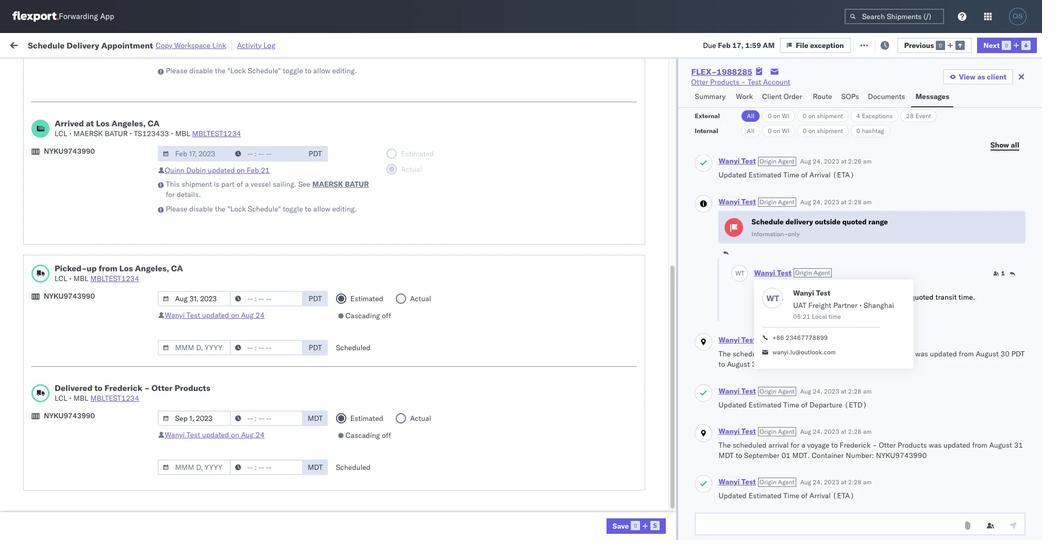Task type: locate. For each thing, give the bounding box(es) containing it.
batch action
[[985, 40, 1029, 49]]

lcl inside picked-up from los angeles, ca lcl • mbl mbltest1234
[[55, 274, 67, 283]]

work right the import
[[113, 40, 131, 49]]

scheduled inside the scheduled departure for a voyage from los angeles, ca was updated from august 30 pdt to august 31 pdt.
[[733, 349, 767, 359]]

container numbers
[[707, 80, 734, 96]]

wi down client order button
[[783, 112, 790, 120]]

1 vertical spatial arrival
[[810, 491, 831, 500]]

allow
[[314, 66, 331, 75], [314, 204, 331, 214]]

2 vertical spatial time
[[784, 491, 800, 500]]

1 vertical spatial this
[[166, 179, 180, 189]]

disable down 759
[[189, 66, 213, 75]]

shanghai
[[864, 301, 895, 310]]

0 on wi for internal
[[769, 127, 790, 135]]

2 (eta) from the top
[[833, 491, 855, 500]]

at up number: at the right of page
[[842, 428, 847, 435]]

mbl inside arrived at los angeles, ca lcl • maersk batur • ts123433 • mbl mbltest1234
[[175, 129, 190, 138]]

1 vertical spatial air
[[350, 199, 360, 209]]

0 vertical spatial frederick
[[105, 383, 142, 393]]

mbltest1234 up quinn dubin updated on feb 21
[[192, 129, 241, 138]]

0 vertical spatial off
[[382, 311, 391, 320]]

2 vertical spatial demo123
[[781, 336, 816, 345]]

haarlemmermeer,
[[57, 522, 115, 531]]

was inside the scheduled arrival for a voyage to frederick - otter products was updated from august 31 mdt to september 01 mdt. container number: nyku9743990
[[930, 441, 942, 450]]

feb up quinn dubin updated on feb 21 button
[[233, 131, 246, 141]]

frederick up number: at the right of page
[[840, 441, 871, 450]]

schedule inside 'schedule pickup from amsterdam airport schiphol, haarlemmermeer, netherlands'
[[24, 511, 54, 521]]

2 resize handle column header from the left
[[293, 80, 305, 540]]

4 1911466 from the top
[[653, 472, 685, 481]]

aug
[[801, 157, 812, 165], [801, 198, 812, 206], [755, 307, 766, 314], [241, 310, 254, 320], [801, 336, 812, 344], [801, 387, 812, 395], [801, 428, 812, 435], [241, 430, 254, 439], [801, 478, 812, 486]]

0 horizontal spatial outside
[[816, 217, 841, 226]]

17, up 20,
[[247, 177, 258, 186]]

this for this shipment is part of a vessel sailing. see for details.
[[166, 41, 180, 51]]

test
[[748, 77, 762, 87], [742, 156, 757, 166], [742, 197, 757, 206], [467, 245, 481, 254], [542, 245, 556, 254], [778, 268, 792, 278], [817, 288, 831, 298], [457, 290, 471, 299], [187, 310, 200, 320], [742, 335, 757, 345], [462, 358, 476, 367], [537, 358, 551, 367], [742, 386, 757, 395], [742, 427, 757, 436], [187, 430, 200, 439], [742, 477, 757, 487]]

wanyi test updated on aug 24 button for ca
[[165, 310, 265, 320]]

status ready for work, blocked, in progress
[[57, 64, 187, 71]]

part for this shipment is part of a vessel sailing. see for details.
[[221, 41, 235, 51]]

0 on wi for external
[[769, 112, 790, 120]]

feb for confirm delivery button
[[233, 336, 246, 345]]

from inside the scheduled arrival for a voyage to frederick - otter products was updated from august 31 mdt to september 01 mdt. container number: nyku9743990
[[973, 441, 988, 450]]

1977428
[[653, 222, 685, 231], [653, 245, 685, 254], [653, 313, 685, 322]]

5 fcl from the top
[[373, 472, 386, 481]]

• right ts123433
[[171, 129, 173, 138]]

1 bicu1234565, from the top
[[707, 403, 757, 413]]

number:
[[846, 451, 875, 460]]

file down search shipments (/) text field
[[866, 40, 879, 49]]

my work
[[10, 37, 56, 52]]

sailing. for this shipment is part of a vessel sailing. see maersk batur for details.
[[273, 179, 297, 189]]

flex-1911466
[[631, 404, 685, 413], [631, 426, 685, 436], [631, 449, 685, 458], [631, 472, 685, 481]]

0 vertical spatial updated
[[719, 170, 747, 180]]

numbers inside container numbers
[[707, 88, 732, 96]]

updated estimated time of arrival (eta) down the aug 24, 2023 at 2:26 am
[[719, 170, 855, 180]]

2 flex-1911408 from the top
[[631, 290, 685, 299]]

0 horizontal spatial maersk
[[73, 129, 103, 138]]

1 vertical spatial upload
[[24, 358, 47, 367]]

1 vertical spatial cascading off
[[346, 431, 391, 440]]

lagerfeld
[[515, 494, 546, 504], [515, 517, 546, 526]]

Search Shipments (/) text field
[[845, 9, 945, 24]]

os
[[1014, 12, 1024, 20]]

sailing. inside 'this shipment is part of a vessel sailing. see for details.'
[[273, 41, 297, 51]]

frederick
[[105, 383, 142, 393], [840, 441, 871, 450]]

see inside this shipment is part of a vessel sailing. see maersk batur for details.
[[298, 179, 311, 189]]

mdt
[[308, 414, 323, 423], [719, 451, 734, 460], [308, 463, 323, 472]]

voyage inside the scheduled arrival for a voyage to frederick - otter products was updated from august 31 mdt to september 01 mdt. container number: nyku9743990
[[808, 441, 830, 450]]

2097290 up save button on the bottom right of the page
[[653, 494, 685, 504]]

2:28 for updated estimated time of arrival (eta)
[[849, 478, 862, 486]]

1988285
[[717, 67, 753, 77], [653, 131, 685, 141]]

2 vertical spatial august
[[990, 441, 1013, 450]]

(eta)
[[833, 170, 855, 180], [833, 491, 855, 500]]

4 pm from the top
[[201, 245, 212, 254]]

the inside the scheduled arrival for a voyage to frederick - otter products was updated from august 31 mdt to september 01 mdt. container number: nyku9743990
[[719, 441, 731, 450]]

31
[[752, 359, 761, 369], [1015, 441, 1024, 450]]

products inside the scheduled arrival for a voyage to frederick - otter products was updated from august 31 mdt to september 01 mdt. container number: nyku9743990
[[898, 441, 928, 450]]

1 ag from the left
[[526, 358, 536, 367]]

2 vertical spatial air
[[350, 358, 360, 367]]

1 vertical spatial maersk
[[313, 179, 343, 189]]

3 schedule delivery appointment from the top
[[24, 244, 127, 254]]

at down number: at the right of page
[[842, 478, 847, 486]]

confirm up proof
[[24, 335, 50, 344]]

1 integration test account - on ag from the left
[[425, 358, 536, 367]]

schedule pickup from los angeles, ca link for third schedule pickup from los angeles, ca button from the top of the page
[[24, 266, 151, 277]]

0 vertical spatial 0 on wi
[[769, 112, 790, 120]]

flex-1911408
[[631, 86, 685, 95], [631, 290, 685, 299], [631, 336, 685, 345]]

show all
[[991, 140, 1020, 149]]

w for +86 23467778899
[[767, 293, 775, 303]]

previous
[[905, 40, 935, 50]]

3 -- : -- -- text field from the top
[[230, 340, 303, 355]]

w t for +86 23467778899
[[767, 293, 780, 303]]

schedule delivery appointment link for 9:30 pm cst, feb 21, 2023
[[24, 244, 127, 254]]

5 resize handle column header from the left
[[482, 80, 495, 540]]

0 vertical spatial flxt00001977428a
[[781, 222, 852, 231]]

0 horizontal spatial numbers
[[707, 88, 732, 96]]

confirm pickup from los angeles, ca link for 1:59 am cst, feb 24, 2023
[[24, 289, 147, 299]]

1 2:00 from the top
[[184, 199, 199, 209]]

feb down the 11:30 am cst, feb 24, 2023
[[233, 336, 246, 345]]

1 arrival from the top
[[810, 170, 831, 180]]

7 resize handle column header from the left
[[689, 80, 701, 540]]

confirm pickup from los angeles, ca for 1:59
[[24, 290, 147, 299]]

• down picked-
[[69, 274, 72, 283]]

sops
[[842, 92, 860, 101]]

c/o
[[604, 494, 617, 504], [604, 517, 617, 526]]

3, for fifth schedule pickup from los angeles, ca button
[[248, 426, 255, 436]]

shipment up the aug 24, 2023 at 2:26 am
[[818, 127, 844, 135]]

3 flex-1911466 from the top
[[631, 449, 685, 458]]

demo123 for 1:59 am cst, feb 24, 2023
[[781, 290, 816, 299]]

only
[[788, 230, 800, 238]]

confirm pickup from los angeles, ca link up arrived
[[24, 108, 147, 118]]

2:30 for schedule delivery appointment
[[184, 177, 199, 186]]

part
[[221, 41, 235, 51], [221, 179, 235, 189]]

1 vertical spatial allow
[[314, 204, 331, 214]]

pm
[[201, 154, 212, 163], [201, 177, 212, 186], [201, 199, 212, 209], [201, 245, 212, 254]]

at up schedule delivery outside quoted range information-only
[[842, 198, 847, 206]]

"lock down 'this shipment is part of a vessel sailing. see for details.'
[[228, 66, 246, 75]]

0 vertical spatial lagerfeld
[[515, 494, 546, 504]]

0 vertical spatial allow
[[314, 66, 331, 75]]

ocean lcl for 9:30 pm cst, feb 21, 2023
[[350, 245, 386, 254]]

nyku9743990 right number: at the right of page
[[877, 451, 927, 460]]

team for demo123
[[959, 86, 976, 95]]

1 this from the top
[[166, 41, 180, 51]]

1 ocean lcl from the top
[[350, 245, 386, 254]]

schedule for the schedule delivery appointment button related to 1:59 am cst, mar 3, 2023
[[24, 471, 54, 480]]

for down 23467778899
[[803, 349, 812, 359]]

1988285 up otter products - test account
[[717, 67, 753, 77]]

2 wanyi test updated on aug 24 button from the top
[[165, 430, 265, 439]]

0 vertical spatial documents
[[869, 92, 906, 101]]

1 2001714 from the top
[[653, 154, 685, 163]]

1911408 down "1891264"
[[653, 290, 685, 299]]

0 vertical spatial mbl
[[175, 129, 190, 138]]

aug 24, 2023 at 2:28 am down 'more'
[[755, 307, 826, 314]]

scheduled up pdt.
[[733, 349, 767, 359]]

5 schedule delivery appointment from the top
[[24, 471, 127, 480]]

0 vertical spatial please disable the "lock schedule" toggle to allow editing.
[[166, 66, 357, 75]]

6 schedule pickup from los angeles, ca from the top
[[24, 426, 151, 435]]

1:59
[[746, 40, 762, 50], [184, 131, 199, 141], [184, 267, 199, 277], [184, 290, 199, 299], [184, 381, 199, 390], [184, 404, 199, 413], [184, 426, 199, 436], [184, 472, 199, 481]]

feb left 21
[[247, 166, 259, 175]]

1 vertical spatial 017482927423
[[781, 358, 835, 367]]

please right in
[[166, 66, 188, 75]]

otter inside delivered to frederick - otter products lcl • mbl mbltest1234
[[152, 383, 173, 393]]

assignment for --
[[977, 449, 1015, 458]]

1 vertical spatial consignee
[[475, 404, 510, 413]]

feb for third schedule pickup from los angeles, ca button from the top of the page
[[233, 267, 246, 277]]

outside right are
[[873, 293, 897, 302]]

test 20 wi team assignment for demo123
[[925, 86, 1015, 95]]

is inside this shipment is part of a vessel sailing. see maersk batur for details.
[[214, 179, 220, 189]]

feb down 1:59 am cst, feb 17, 2023
[[232, 154, 245, 163]]

1 horizontal spatial frederick
[[840, 441, 871, 450]]

1 vertical spatial 07492792403
[[781, 517, 830, 526]]

1 on from the left
[[513, 358, 524, 367]]

flxt00001977428a down schedule delivery outside quoted range information-only
[[781, 245, 852, 254]]

schedule"
[[248, 66, 281, 75], [248, 204, 281, 214]]

1 vertical spatial flex-1977428
[[631, 245, 685, 254]]

1 vertical spatial details.
[[177, 190, 201, 199]]

2:28 down number: at the right of page
[[849, 478, 862, 486]]

confirm pickup from los angeles, ca link for 11:30 am cst, feb 24, 2023
[[24, 312, 147, 322]]

4 bicu1234565, demu1232567 from the top
[[707, 471, 812, 481]]

feb for 2:30 pm cst, feb 17, 2023's the schedule delivery appointment button
[[232, 177, 245, 186]]

0 vertical spatial arrival
[[810, 170, 831, 180]]

0 horizontal spatial airport
[[67, 159, 90, 168]]

1 schedule pickup from los angeles, ca button from the top
[[24, 130, 151, 142]]

3, for 2nd schedule pickup from los angeles, ca button from the bottom
[[248, 404, 255, 413]]

file exception down search shipments (/) text field
[[866, 40, 915, 49]]

arrival down the aug 24, 2023 at 2:26 am
[[810, 170, 831, 180]]

batur inside arrived at los angeles, ca lcl • maersk batur • ts123433 • mbl mbltest1234
[[105, 129, 128, 138]]

-- : -- -- text field for 1st mmm d, yyyy text box from the bottom
[[230, 460, 303, 475]]

feb down 1:59 am cst, feb 24, 2023
[[237, 313, 250, 322]]

delivery for confirm delivery button
[[52, 335, 78, 344]]

schedule delivery outside quoted range information-only
[[752, 217, 889, 238]]

bicu1234565, for 2nd schedule pickup from los angeles, ca button from the bottom
[[707, 403, 757, 413]]

31 inside the scheduled departure for a voyage from los angeles, ca was updated from august 30 pdt to august 31 pdt.
[[752, 359, 761, 369]]

2 is from the top
[[214, 179, 220, 189]]

2:28 for the scheduled arrival for a voyage to frederick - otter products was updated from august 31 mdt to september 01 mdt. container number: nyku9743990
[[849, 428, 862, 435]]

mbltest1234 inside delivered to frederick - otter products lcl • mbl mbltest1234
[[90, 394, 139, 403]]

feb for upload customs clearance documents button
[[232, 199, 245, 209]]

at right arrived
[[86, 118, 94, 128]]

2:28 down final
[[803, 307, 816, 314]]

0 vertical spatial cascading off
[[346, 311, 391, 320]]

0 vertical spatial t
[[742, 269, 745, 277]]

the inside the scheduled departure for a voyage from los angeles, ca was updated from august 30 pdt to august 31 pdt.
[[719, 349, 731, 359]]

all for external
[[748, 112, 755, 120]]

1 cascading from the top
[[346, 311, 380, 320]]

1 vertical spatial disable
[[189, 204, 213, 214]]

for inside the scheduled departure for a voyage from los angeles, ca was updated from august 30 pdt to august 31 pdt.
[[803, 349, 812, 359]]

feb for schedule pickup from los angeles international airport button
[[232, 154, 245, 163]]

2 vertical spatial products
[[898, 441, 928, 450]]

messages
[[916, 92, 950, 101]]

confirm for 1:59
[[24, 290, 50, 299]]

1 flex-1977428 from the top
[[631, 222, 685, 231]]

MMM D, YYYY text field
[[158, 146, 231, 161], [158, 291, 231, 306], [158, 340, 231, 355], [158, 460, 231, 475]]

2 sailing. from the top
[[273, 179, 297, 189]]

confirm delivery
[[24, 335, 78, 344]]

5 -- : -- -- text field from the top
[[230, 460, 303, 475]]

1 -- : -- -- text field from the top
[[230, 146, 303, 161]]

• down delivered
[[69, 394, 72, 403]]

2:30 down dubin
[[184, 177, 199, 186]]

1 vertical spatial please disable the "lock schedule" toggle to allow editing.
[[166, 204, 357, 214]]

flex-1911408 down flex-1891264
[[631, 290, 685, 299]]

2 updated from the top
[[719, 400, 747, 409]]

(eta) for 2:28
[[833, 491, 855, 500]]

MMM D, YYYY text field
[[158, 411, 231, 426]]

consignee for bookings test consignee
[[473, 290, 507, 299]]

upload for upload customs clearance documents
[[24, 199, 47, 208]]

dubin
[[186, 166, 206, 175]]

2001714 for schedule delivery appointment
[[653, 177, 685, 186]]

lcl
[[55, 129, 67, 138], [373, 245, 386, 254], [55, 274, 67, 283], [373, 313, 386, 322], [55, 394, 67, 403]]

this inside this shipment is part of a vessel sailing. see maersk batur for details.
[[166, 179, 180, 189]]

flex-1919147 button
[[615, 378, 687, 393], [615, 378, 687, 393]]

updated estimated time of arrival (eta) down 01
[[719, 491, 855, 500]]

is right 759
[[214, 41, 220, 51]]

flex-1891264
[[631, 267, 685, 277]]

my
[[10, 37, 27, 52]]

21,
[[247, 245, 258, 254]]

1 all from the top
[[748, 112, 755, 120]]

- inside otter products - test account link
[[742, 77, 746, 87]]

3 bicu1234565, demu1232567 from the top
[[707, 449, 812, 458]]

schedule for schedule pickup from los angeles international airport button
[[24, 148, 54, 158]]

aug 24, 2023 at 2:28 am for the scheduled departure for a voyage from los angeles, ca was updated from august 30 pdt to august 31 pdt.
[[801, 336, 872, 344]]

0 vertical spatial w t
[[736, 269, 745, 277]]

1 0 on wi from the top
[[769, 112, 790, 120]]

mdt for -- : -- -- text field associated with mmm d, yyyy text field
[[308, 414, 323, 423]]

1 schedule delivery appointment button from the top
[[24, 85, 127, 96]]

- inside delivered to frederick - otter products lcl • mbl mbltest1234
[[144, 383, 150, 393]]

delivery up only
[[786, 217, 814, 226]]

1:59 am cst, feb 17, 2023
[[184, 131, 278, 141]]

consignee
[[473, 290, 507, 299], [475, 404, 510, 413]]

1 vertical spatial w
[[767, 293, 775, 303]]

vessel inside this shipment is part of a vessel sailing. see maersk batur for details.
[[251, 179, 271, 189]]

of inside 'this shipment is part of a vessel sailing. see for details.'
[[237, 41, 243, 51]]

0 vertical spatial flex-1988285
[[692, 67, 753, 77]]

delivery inside upload proof of delivery link
[[77, 358, 103, 367]]

4 schedule delivery appointment from the top
[[24, 448, 127, 458]]

mbl right ts123433
[[175, 129, 190, 138]]

see right track at the left of page
[[298, 41, 311, 51]]

was
[[916, 349, 929, 359], [930, 441, 942, 450]]

1 vertical spatial b.v
[[591, 517, 602, 526]]

updated estimated time of arrival (eta) for aug 24, 2023 at 2:26 am
[[719, 170, 855, 180]]

0 vertical spatial 1911408
[[653, 86, 685, 95]]

2097290 right save
[[653, 517, 685, 526]]

(eta) down the aug 24, 2023 at 2:26 am
[[833, 170, 855, 180]]

0 vertical spatial 20
[[939, 86, 948, 95]]

aug 24, 2023 at 2:28 am up 'departure'
[[801, 387, 872, 395]]

test 20 wi team assignment
[[925, 86, 1015, 95], [925, 449, 1015, 458]]

1 vertical spatial 25,
[[252, 358, 263, 367]]

please disable the "lock schedule" toggle to allow editing. down activity log button
[[166, 66, 357, 75]]

0 vertical spatial this
[[166, 41, 180, 51]]

6 schedule pickup from los angeles, ca link from the top
[[24, 425, 151, 436]]

schedule pickup from los angeles, ca for 1st schedule pickup from los angeles, ca button from the top of the page
[[24, 131, 151, 140]]

schedule pickup from los angeles, ca link for 1st schedule pickup from los angeles, ca button from the top of the page
[[24, 130, 151, 141]]

--
[[781, 381, 790, 390], [781, 404, 790, 413], [781, 426, 790, 436], [781, 449, 790, 458], [781, 472, 790, 481]]

2:30 pm cst, feb 17, 2023 for schedule delivery appointment
[[184, 177, 278, 186]]

all button for internal
[[742, 125, 761, 137]]

1 horizontal spatial otter
[[692, 77, 709, 87]]

appointment for 2:30 pm cst, feb 17, 2023's the schedule delivery appointment button
[[84, 176, 127, 185]]

agent up only
[[779, 198, 795, 206]]

2:26
[[849, 157, 862, 165]]

25, up 28,
[[252, 358, 263, 367]]

1 07492792403 from the top
[[781, 494, 830, 504]]

1911466 for 'schedule pickup from los angeles, ca' link for 2nd schedule pickup from los angeles, ca button from the bottom
[[653, 404, 685, 413]]

team for --
[[959, 449, 976, 458]]

017482927423 up schedule delivery outside quoted range information-only
[[781, 199, 835, 209]]

flex-1988285 up container numbers
[[692, 67, 753, 77]]

21
[[261, 166, 270, 175]]

2:00 am cst, feb 25, 2023
[[184, 336, 278, 345]]

5 schedule pickup from los angeles, ca link from the top
[[24, 403, 151, 413]]

0 vertical spatial karl lagerfeld international b.v c/o bleckmann
[[500, 494, 655, 504]]

part inside 'this shipment is part of a vessel sailing. see for details.'
[[221, 41, 235, 51]]

september
[[745, 451, 780, 460]]

flex-1988285 down flex-2006134
[[631, 131, 685, 141]]

1:59 am cst, mar 3, 2023
[[184, 404, 275, 413], [184, 426, 275, 436], [184, 472, 275, 481]]

delivery inside schedule delivery outside quoted range information-only
[[786, 217, 814, 226]]

0 vertical spatial 1988285
[[717, 67, 753, 77]]

:
[[240, 64, 242, 71]]

2 schedule pickup from los angeles, ca from the top
[[24, 222, 151, 231]]

1 air from the top
[[350, 177, 360, 186]]

demo123
[[781, 86, 816, 95], [781, 290, 816, 299], [781, 336, 816, 345]]

feb for confirm pickup from los angeles, ca button corresponding to 11:30 am cst, feb 24, 2023
[[237, 313, 250, 322]]

transit
[[936, 293, 957, 302]]

frederick right delivered
[[105, 383, 142, 393]]

file exception
[[866, 40, 915, 49], [796, 40, 845, 50]]

details. down dubin
[[177, 190, 201, 199]]

confirm pickup from los angeles, ca button for 1:59 am cst, feb 24, 2023
[[24, 289, 147, 300]]

scheduled up september
[[733, 441, 767, 450]]

2 017482927423 from the top
[[781, 358, 835, 367]]

flxt00001977428a up test123
[[781, 222, 852, 231]]

0 horizontal spatial w
[[736, 269, 742, 277]]

2 confirm from the top
[[24, 290, 50, 299]]

5 ocean from the top
[[350, 404, 371, 413]]

fcl for the schedule delivery appointment button related to 1:59 am cst, mar 3, 2023
[[373, 472, 386, 481]]

schedule pickup from los angeles, ca link
[[24, 130, 151, 141], [24, 221, 151, 231], [24, 266, 151, 277], [24, 380, 151, 390], [24, 403, 151, 413], [24, 425, 151, 436]]

this inside 'this shipment is part of a vessel sailing. see for details.'
[[166, 41, 180, 51]]

1 horizontal spatial airport
[[137, 511, 160, 521]]

airport inside 'schedule pickup from amsterdam airport schiphol, haarlemmermeer, netherlands'
[[137, 511, 160, 521]]

1 vertical spatial 0 on shipment
[[803, 127, 844, 135]]

1 vertical spatial wi
[[783, 127, 790, 135]]

filtered
[[10, 63, 35, 72]]

all button down work button
[[742, 110, 761, 122]]

flex-1919147
[[631, 381, 685, 390]]

of inside this shipment is part of a vessel sailing. see maersk batur for details.
[[237, 179, 243, 189]]

mbltest1234 button for otter
[[90, 394, 139, 403]]

mar
[[233, 404, 247, 413], [233, 426, 247, 436], [233, 472, 247, 481]]

consignee right bookings
[[473, 290, 507, 299]]

shipment inside this shipment is part of a vessel sailing. see maersk batur for details.
[[182, 179, 212, 189]]

1 vertical spatial delivery
[[813, 293, 839, 302]]

scheduled for delivered to frederick - otter products
[[336, 463, 371, 472]]

nyku9743990 down arrived
[[44, 146, 95, 156]]

updated estimated time of arrival (eta)
[[719, 170, 855, 180], [719, 491, 855, 500]]

1 vertical spatial 2:00
[[184, 336, 199, 345]]

2 vertical spatial confirm pickup from los angeles, ca button
[[24, 312, 147, 323]]

scheduled
[[336, 343, 371, 352], [336, 463, 371, 472]]

25, down the 11:30 am cst, feb 24, 2023
[[247, 336, 259, 345]]

1 vertical spatial 2:30 pm cst, feb 17, 2023
[[184, 177, 278, 186]]

nyku9743990 inside the scheduled arrival for a voyage to frederick - otter products was updated from august 31 mdt to september 01 mdt. container number: nyku9743990
[[877, 451, 927, 460]]

mbl inside delivered to frederick - otter products lcl • mbl mbltest1234
[[73, 394, 89, 403]]

voyage for to
[[808, 441, 830, 450]]

5 schedule delivery appointment link from the top
[[24, 471, 127, 481]]

wanyi test updated on aug 24 button down mmm d, yyyy text field
[[165, 430, 265, 439]]

file up "mbl/mawb"
[[796, 40, 809, 50]]

pdt inside the scheduled departure for a voyage from los angeles, ca was updated from august 30 pdt to august 31 pdt.
[[1012, 349, 1025, 359]]

3 confirm from the top
[[24, 312, 50, 322]]

see for this shipment is part of a vessel sailing. see for details.
[[298, 41, 311, 51]]

schedule pickup from amsterdam airport schiphol, haarlemmermeer, netherlands link
[[24, 511, 164, 532]]

1 updated from the top
[[719, 170, 747, 180]]

1 please disable the "lock schedule" toggle to allow editing. from the top
[[166, 66, 357, 75]]

3 -- from the top
[[781, 426, 790, 436]]

1 vertical spatial scheduled
[[336, 463, 371, 472]]

None text field
[[695, 513, 1026, 535]]

schedule delivery appointment for 1:59
[[24, 471, 127, 480]]

5 schedule pickup from los angeles, ca from the top
[[24, 403, 151, 412]]

part inside this shipment is part of a vessel sailing. see maersk batur for details.
[[221, 179, 235, 189]]

1 horizontal spatial numbers
[[819, 84, 844, 92]]

2 vertical spatial 1977428
[[653, 313, 685, 322]]

2 confirm pickup from los angeles, ca button from the top
[[24, 289, 147, 300]]

0 vertical spatial updated estimated time of arrival (eta)
[[719, 170, 855, 180]]

1 1977428 from the top
[[653, 222, 685, 231]]

10 resize handle column header from the left
[[982, 80, 994, 540]]

w t for one
[[736, 269, 745, 277]]

1 horizontal spatial was
[[930, 441, 942, 450]]

client order
[[763, 92, 803, 101]]

schedule for third schedule pickup from los angeles, ca button from the top of the page
[[24, 267, 54, 276]]

1 vertical spatial frederick
[[840, 441, 871, 450]]

1 vertical spatial 2150210
[[653, 358, 685, 367]]

1 vertical spatial cascading
[[346, 431, 380, 440]]

part left 205
[[221, 41, 235, 51]]

0 vertical spatial 1:59 am cst, mar 3, 2023
[[184, 404, 275, 413]]

wi for external
[[783, 112, 790, 120]]

0 vertical spatial cascading
[[346, 311, 380, 320]]

mbl down delivered
[[73, 394, 89, 403]]

part for this shipment is part of a vessel sailing. see maersk batur for details.
[[221, 179, 235, 189]]

schedule inside schedule pickup from los angeles international airport
[[24, 148, 54, 158]]

1 horizontal spatial work
[[737, 92, 754, 101]]

0 horizontal spatial t
[[742, 269, 745, 277]]

2 vertical spatial maeu1234567
[[707, 313, 759, 322]]

maersk inside arrived at los angeles, ca lcl • maersk batur • ts123433 • mbl mbltest1234
[[73, 129, 103, 138]]

resize handle column header
[[165, 80, 178, 540], [293, 80, 305, 540], [333, 80, 345, 540], [407, 80, 420, 540], [482, 80, 495, 540], [597, 80, 609, 540], [689, 80, 701, 540], [764, 80, 776, 540], [907, 80, 920, 540], [982, 80, 994, 540], [1017, 80, 1029, 540]]

demu1232567
[[707, 86, 759, 95], [707, 290, 759, 299], [707, 335, 759, 345], [759, 403, 812, 413], [759, 426, 812, 435], [759, 449, 812, 458], [759, 471, 812, 481]]

2:28
[[849, 198, 862, 206], [803, 307, 816, 314], [849, 336, 862, 344], [849, 387, 862, 395], [849, 428, 862, 435], [849, 478, 862, 486]]

mbl/mawb
[[781, 84, 817, 92]]

• inside picked-up from los angeles, ca lcl • mbl mbltest1234
[[69, 274, 72, 283]]

mmm d, yyyy text field up 11:30
[[158, 291, 231, 306]]

0 vertical spatial all
[[748, 112, 755, 120]]

delivery for the schedule delivery appointment button related to 1:59 am cst, mar 3, 2023
[[56, 471, 83, 480]]

2 vertical spatial 1911408
[[653, 336, 685, 345]]

1 horizontal spatial 1988285
[[717, 67, 753, 77]]

2 test 20 wi team assignment from the top
[[925, 449, 1015, 458]]

0 vertical spatial part
[[221, 41, 235, 51]]

1 vertical spatial products
[[175, 383, 211, 393]]

ocean
[[350, 245, 371, 254], [350, 290, 371, 299], [350, 313, 371, 322], [350, 336, 371, 345], [350, 404, 371, 413], [350, 426, 371, 436], [350, 472, 371, 481]]

1 (eta) from the top
[[833, 170, 855, 180]]

1 c/o from the top
[[604, 494, 617, 504]]

2 -- : -- -- text field from the top
[[230, 291, 303, 306]]

maeu1234567
[[707, 222, 759, 231], [707, 244, 759, 254], [707, 313, 759, 322]]

for up progress
[[166, 52, 175, 61]]

cascading for products
[[346, 431, 380, 440]]

confirm up confirm delivery
[[24, 312, 50, 322]]

0 vertical spatial air
[[350, 177, 360, 186]]

2 wanyi test updated on aug 24 from the top
[[165, 430, 265, 439]]

1 assignment from the top
[[977, 86, 1015, 95]]

time
[[784, 170, 800, 180], [784, 400, 800, 409], [784, 491, 800, 500]]

order
[[784, 92, 803, 101]]

0 on shipment down route button
[[803, 112, 844, 120]]

759
[[190, 40, 204, 49]]

0 vertical spatial flex-2097290
[[631, 494, 685, 504]]

mbl for delivered to frederick - otter products
[[73, 394, 89, 403]]

1 3, from the top
[[248, 404, 255, 413]]

2 vessel from the top
[[251, 179, 271, 189]]

2 confirm pickup from los angeles, ca from the top
[[24, 290, 147, 299]]

2 horizontal spatial products
[[898, 441, 928, 450]]

1 horizontal spatial quoted
[[911, 293, 934, 302]]

flex-1911408 for 2:00 am cst, feb 25, 2023
[[631, 336, 685, 345]]

sailing. inside this shipment is part of a vessel sailing. see maersk batur for details.
[[273, 179, 297, 189]]

flex-2097290 right save
[[631, 517, 685, 526]]

1 vertical spatial updated estimated time of arrival (eta)
[[719, 491, 855, 500]]

mmm d, yyyy text field up 11:00 on the bottom left of page
[[158, 340, 231, 355]]

2 updated estimated time of arrival (eta) from the top
[[719, 491, 855, 500]]

1 vertical spatial please
[[166, 204, 188, 214]]

1 horizontal spatial on
[[588, 358, 599, 367]]

delivery inside confirm delivery link
[[52, 335, 78, 344]]

mbl inside picked-up from los angeles, ca lcl • mbl mbltest1234
[[73, 274, 89, 283]]

save
[[613, 521, 629, 531]]

2 1911408 from the top
[[653, 290, 685, 299]]

a
[[245, 41, 249, 51], [245, 179, 249, 189], [814, 349, 818, 359], [802, 441, 806, 450]]

0 vertical spatial 24
[[256, 310, 265, 320]]

feb left '22,'
[[233, 267, 246, 277]]

017482927423 for 11:00 am cst, feb 25, 2023
[[781, 358, 835, 367]]

exception down search shipments (/) text field
[[881, 40, 915, 49]]

0 vertical spatial actual
[[410, 294, 432, 303]]

vessel
[[251, 41, 271, 51], [251, 179, 271, 189]]

1 vertical spatial editing.
[[333, 204, 357, 214]]

1 actual from the top
[[410, 294, 432, 303]]

los inside picked-up from los angeles, ca lcl • mbl mbltest1234
[[119, 263, 133, 273]]

0 vertical spatial disable
[[189, 66, 213, 75]]

outside inside schedule delivery outside quoted range information-only
[[816, 217, 841, 226]]

upload for upload proof of delivery
[[24, 358, 47, 367]]

products
[[711, 77, 740, 87], [175, 383, 211, 393], [898, 441, 928, 450]]

mbltest1234 down delivered
[[90, 394, 139, 403]]

2 fcl from the top
[[373, 336, 386, 345]]

17,
[[733, 40, 744, 50], [247, 131, 259, 141], [247, 154, 258, 163], [247, 177, 258, 186]]

please disable the "lock schedule" toggle to allow editing.
[[166, 66, 357, 75], [166, 204, 357, 214]]

1 vertical spatial part
[[221, 179, 235, 189]]

confirm for 2:00
[[24, 335, 50, 344]]

confirm pickup from los angeles, ca button down up at left
[[24, 289, 147, 300]]

scheduled inside the scheduled arrival for a voyage to frederick - otter products was updated from august 31 mdt to september 01 mdt. container number: nyku9743990
[[733, 441, 767, 450]]

flex-1988285
[[692, 67, 753, 77], [631, 131, 685, 141]]

mdt.
[[793, 451, 810, 460]]

fcl for fifth schedule pickup from los angeles, ca button
[[373, 426, 386, 436]]

mbltest1234 down up at left
[[90, 274, 139, 283]]

0 vertical spatial test
[[925, 86, 937, 95]]

1 vertical spatial schedule"
[[248, 204, 281, 214]]

flex-2001714 for schedule pickup from los angeles international airport
[[631, 154, 685, 163]]

2 part from the top
[[221, 179, 235, 189]]

t for one
[[742, 269, 745, 277]]

4 confirm from the top
[[24, 335, 50, 344]]

0 horizontal spatial integration
[[425, 358, 461, 367]]

0 horizontal spatial ag
[[526, 358, 536, 367]]

arrival for aug 24, 2023 at 2:28 am
[[810, 491, 831, 500]]

upload proof of delivery
[[24, 358, 103, 367]]

is inside 'this shipment is part of a vessel sailing. see for details.'
[[214, 41, 220, 51]]

aug down mdt.
[[801, 478, 812, 486]]

1 honeywell from the left
[[425, 245, 459, 254]]

3 air from the top
[[350, 358, 360, 367]]

wanyi test uat freight partner • shanghai 05:21 local time
[[794, 288, 895, 320]]

flex-1911408 up flex-2006134
[[631, 86, 685, 95]]

more
[[779, 293, 795, 302]]

schedule delivery appointment link for 1:59 am cst, mar 3, 2023
[[24, 471, 127, 481]]

see inside 'this shipment is part of a vessel sailing. see for details.'
[[298, 41, 311, 51]]

amsterdam
[[97, 511, 135, 521]]

flex-1911408 up flex-1919147 on the bottom of the page
[[631, 336, 685, 345]]

-- : -- -- text field
[[230, 146, 303, 161], [230, 291, 303, 306], [230, 340, 303, 355], [230, 411, 303, 426], [230, 460, 303, 475]]

ca inside the scheduled departure for a voyage from los angeles, ca was updated from august 30 pdt to august 31 pdt.
[[904, 349, 914, 359]]

voyage inside the scheduled departure for a voyage from los angeles, ca was updated from august 30 pdt to august 31 pdt.
[[820, 349, 842, 359]]

1 wanyi test updated on aug 24 from the top
[[165, 310, 265, 320]]

upload proof of delivery button
[[24, 357, 103, 369]]

2 b.v from the top
[[591, 517, 602, 526]]

0 on shipment for 0
[[803, 127, 844, 135]]

arrival for aug 24, 2023 at 2:26 am
[[810, 170, 831, 180]]

2:30 for schedule pickup from los angeles international airport
[[184, 154, 199, 163]]

sailing. for this shipment is part of a vessel sailing. see for details.
[[273, 41, 297, 51]]

at inside arrived at los angeles, ca lcl • maersk batur • ts123433 • mbl mbltest1234
[[86, 118, 94, 128]]

2001714
[[653, 154, 685, 163], [653, 177, 685, 186]]

schedule pickup from amsterdam airport schiphol, haarlemmermeer, netherlands
[[24, 511, 160, 531]]

airport up the netherlands
[[137, 511, 160, 521]]

1 vertical spatial updated
[[719, 400, 747, 409]]

confirm pickup from los angeles, ca for 11:30
[[24, 312, 147, 322]]

demo123 for 2:00 am cst, feb 25, 2023
[[781, 336, 816, 345]]

0 vertical spatial quoted
[[843, 217, 867, 226]]

2 2001714 from the top
[[653, 177, 685, 186]]

airport down arrived
[[67, 159, 90, 168]]

t
[[742, 269, 745, 277], [775, 293, 780, 303]]

confirm inside button
[[24, 335, 50, 344]]

1 vertical spatial was
[[930, 441, 942, 450]]

work
[[113, 40, 131, 49], [737, 92, 754, 101]]

17, up quinn dubin updated on feb 21
[[247, 131, 259, 141]]

4 ocean from the top
[[350, 336, 371, 345]]

please disable the "lock schedule" toggle to allow editing. down this shipment is part of a vessel sailing. see maersk batur for details.
[[166, 204, 357, 214]]

1 test from the top
[[925, 86, 937, 95]]

import work button
[[83, 33, 135, 56]]

1 20 from the top
[[939, 86, 948, 95]]

mmm d, yyyy text field down mmm d, yyyy text field
[[158, 460, 231, 475]]

flex-1911466 for the schedule delivery appointment button related to 1:59 am cst, mar 3, 2023
[[631, 472, 685, 481]]

flex-1911466 for 2nd schedule pickup from los angeles, ca button from the bottom
[[631, 404, 685, 413]]

1 mar from the top
[[233, 404, 247, 413]]

3 mmm d, yyyy text field from the top
[[158, 340, 231, 355]]

1 vertical spatial 20
[[939, 449, 948, 458]]

1 maeu1234567 from the top
[[707, 222, 759, 231]]

part down quinn dubin updated on feb 21 button
[[221, 179, 235, 189]]

schedule for 1st schedule pickup from los angeles, ca button from the top of the page
[[24, 131, 54, 140]]

feb left 20,
[[232, 199, 245, 209]]

off for delivered to frederick - otter products
[[382, 431, 391, 440]]

exceptions
[[863, 112, 893, 120]]

consignee for flexport demo consignee
[[475, 404, 510, 413]]

1 wi from the top
[[783, 112, 790, 120]]

1 vertical spatial toggle
[[283, 204, 303, 214]]

for
[[166, 52, 175, 61], [99, 64, 107, 71], [166, 190, 175, 199], [803, 349, 812, 359], [791, 441, 800, 450]]



Task type: vqa. For each thing, say whether or not it's contained in the screenshot.
the FLEX-1798102 button
no



Task type: describe. For each thing, give the bounding box(es) containing it.
am down number: at the right of page
[[864, 478, 872, 486]]

7 ocean from the top
[[350, 472, 371, 481]]

bicu1234565, demu1232567 for fifth schedule pickup from los angeles, ca button
[[707, 426, 812, 435]]

0 horizontal spatial file
[[796, 40, 809, 50]]

copy
[[156, 40, 173, 50]]

2 disable from the top
[[189, 204, 213, 214]]

2:28 for the scheduled departure for a voyage from los angeles, ca was updated from august 30 pdt to august 31 pdt.
[[849, 336, 862, 344]]

1 flex-2097290 from the top
[[631, 494, 685, 504]]

schedule pickup from los angeles international airport button
[[24, 148, 164, 169]]

a inside this shipment is part of a vessel sailing. see maersk batur for details.
[[245, 179, 249, 189]]

6 ocean from the top
[[350, 426, 371, 436]]

- inside the scheduled arrival for a voyage to frederick - otter products was updated from august 31 mdt to september 01 mdt. container number: nyku9743990
[[873, 441, 878, 450]]

nyku9743990 for arrived at los angeles, ca
[[44, 146, 95, 156]]

1 lagerfeld from the top
[[515, 494, 546, 504]]

summary
[[695, 92, 726, 101]]

work inside button
[[113, 40, 131, 49]]

test for demo123
[[925, 86, 937, 95]]

batur inside this shipment is part of a vessel sailing. see maersk batur for details.
[[345, 179, 369, 189]]

2:30 pm cst, feb 17, 2023 for schedule pickup from los angeles international airport
[[184, 154, 278, 163]]

lcl inside delivered to frederick - otter products lcl • mbl mbltest1234
[[55, 394, 67, 403]]

1 horizontal spatial flex-1988285
[[692, 67, 753, 77]]

schedule for fourth schedule pickup from los angeles, ca button from the bottom
[[24, 222, 54, 231]]

feb left 28,
[[233, 381, 246, 390]]

2:28 down 2:26 at the right of the page
[[849, 198, 862, 206]]

los inside the scheduled departure for a voyage from los angeles, ca was updated from august 30 pdt to august 31 pdt.
[[861, 349, 872, 359]]

next
[[984, 40, 1001, 50]]

sops button
[[838, 87, 864, 107]]

2
[[755, 280, 759, 287]]

details. inside this shipment is part of a vessel sailing. see maersk batur for details.
[[177, 190, 201, 199]]

shipment inside 'this shipment is part of a vessel sailing. see for details.'
[[182, 41, 212, 51]]

2 allow from the top
[[314, 204, 331, 214]]

1 flex-2150210 from the top
[[631, 199, 685, 209]]

• inside delivered to frederick - otter products lcl • mbl mbltest1234
[[69, 394, 72, 403]]

feb right due
[[718, 40, 731, 50]]

1 ocean fcl from the top
[[350, 290, 386, 299]]

2:00 for 2:00 am cst, feb 25, 2023
[[184, 336, 199, 345]]

1 horizontal spatial exception
[[881, 40, 915, 49]]

or
[[770, 293, 777, 302]]

picked-
[[55, 263, 87, 273]]

confirm pickup from los angeles, ca button for 11:30 am cst, feb 24, 2023
[[24, 312, 147, 323]]

2 bleckmann from the top
[[619, 517, 655, 526]]

4 ocean fcl from the top
[[350, 426, 386, 436]]

schedule for 2:30 pm cst, feb 17, 2023's the schedule delivery appointment button
[[24, 176, 54, 185]]

wi for --
[[950, 449, 957, 458]]

ocean lcl for 11:30 am cst, feb 24, 2023
[[350, 313, 386, 322]]

maersk batur link
[[313, 179, 369, 189]]

1 confirm pickup from los angeles, ca from the top
[[24, 108, 147, 117]]

appointment for the schedule delivery appointment button for 9:30 pm cst, feb 21, 2023
[[84, 244, 127, 254]]

angeles, inside arrived at los angeles, ca lcl • maersk batur • ts123433 • mbl mbltest1234
[[112, 118, 146, 128]]

0 vertical spatial august
[[977, 349, 999, 359]]

uat
[[794, 301, 807, 310]]

client
[[763, 92, 782, 101]]

netherlands
[[117, 522, 158, 531]]

• left ts123433
[[130, 129, 132, 138]]

test 20 wi team assignment for --
[[925, 449, 1015, 458]]

1 vertical spatial international
[[547, 494, 589, 504]]

frederick inside the scheduled arrival for a voyage to frederick - otter products was updated from august 31 mdt to september 01 mdt. container number: nyku9743990
[[840, 441, 871, 450]]

test for --
[[925, 449, 937, 458]]

is for this shipment is part of a vessel sailing. see for details.
[[214, 41, 220, 51]]

0 horizontal spatial file exception
[[796, 40, 845, 50]]

work button
[[732, 87, 759, 107]]

1 toggle from the top
[[283, 66, 303, 75]]

view
[[960, 72, 976, 81]]

2 vertical spatial international
[[547, 517, 589, 526]]

route
[[814, 92, 833, 101]]

vessel for maersk
[[251, 179, 271, 189]]

forwarding app link
[[12, 11, 114, 22]]

2 pm from the top
[[201, 177, 212, 186]]

all
[[1012, 140, 1020, 149]]

upload customs clearance documents
[[24, 199, 152, 208]]

delivery for 4th the schedule delivery appointment button from the top of the page
[[56, 448, 83, 458]]

• down arrived
[[69, 129, 72, 138]]

fcl for confirm pickup from los angeles, ca button corresponding to 1:59 am cst, feb 24, 2023
[[373, 290, 386, 299]]

flexport. image
[[12, 11, 59, 22]]

1 flex-1911408 from the top
[[631, 86, 685, 95]]

2 editing. from the top
[[333, 204, 357, 214]]

3 schedule pickup from los angeles, ca button from the top
[[24, 266, 151, 278]]

vessel for for
[[251, 41, 271, 51]]

upload proof of delivery link
[[24, 357, 103, 367]]

august inside the scheduled arrival for a voyage to frederick - otter products was updated from august 31 mdt to september 01 mdt. container number: nyku9743990
[[990, 441, 1013, 450]]

am up the scheduled arrival for a voyage to frederick - otter products was updated from august 31 mdt to september 01 mdt. container number: nyku9743990
[[864, 428, 872, 435]]

1 karl lagerfeld international b.v c/o bleckmann from the top
[[500, 494, 655, 504]]

11:30
[[184, 313, 204, 322]]

los inside schedule pickup from los angeles international airport
[[97, 148, 109, 158]]

4 schedule delivery appointment link from the top
[[24, 448, 127, 458]]

3 time from the top
[[784, 491, 800, 500]]

a inside the scheduled departure for a voyage from los angeles, ca was updated from august 30 pdt to august 31 pdt.
[[814, 349, 818, 359]]

updated inside the scheduled arrival for a voyage to frederick - otter products was updated from august 31 mdt to september 01 mdt. container number: nyku9743990
[[944, 441, 971, 450]]

dates
[[841, 293, 859, 302]]

17, for schedule pickup from los angeles international airport
[[247, 154, 258, 163]]

forwarding app
[[59, 12, 114, 21]]

31 inside the scheduled arrival for a voyage to frederick - otter products was updated from august 31 mdt to september 01 mdt. container number: nyku9743990
[[1015, 441, 1024, 450]]

log
[[264, 40, 276, 50]]

2 schedule" from the top
[[248, 204, 281, 214]]

1 flxt00001977428a from the top
[[781, 222, 852, 231]]

schedule delivery appointment button for 1:59 am cst, mar 3, 2023
[[24, 471, 127, 482]]

work inside button
[[737, 92, 754, 101]]

schedule inside schedule delivery outside quoted range information-only
[[752, 217, 784, 226]]

2 please from the top
[[166, 204, 188, 214]]

container numbers button
[[701, 78, 766, 96]]

9:30 pm cst, feb 21, 2023
[[184, 245, 278, 254]]

nyku9743990 down mofu0618318
[[707, 131, 757, 140]]

3 updated from the top
[[719, 491, 747, 500]]

2:28 for updated estimated time of departure (etd)
[[849, 387, 862, 395]]

11:00
[[184, 358, 204, 367]]

the for to
[[719, 349, 731, 359]]

agent up departure
[[779, 336, 795, 344]]

1 vertical spatial documents
[[115, 199, 152, 208]]

delivered to frederick - otter products lcl • mbl mbltest1234
[[55, 383, 211, 403]]

2 c/o from the top
[[604, 517, 617, 526]]

details. inside 'this shipment is part of a vessel sailing. see for details.'
[[177, 52, 201, 61]]

from inside schedule pickup from los angeles international airport
[[80, 148, 95, 158]]

angeles, inside the scheduled departure for a voyage from los angeles, ca was updated from august 30 pdt to august 31 pdt.
[[874, 349, 903, 359]]

0 vertical spatial otter
[[692, 77, 709, 87]]

agent down 01
[[779, 478, 795, 486]]

from inside 'schedule pickup from amsterdam airport schiphol, haarlemmermeer, netherlands'
[[80, 511, 95, 521]]

status
[[57, 64, 75, 71]]

to inside delivered to frederick - otter products lcl • mbl mbltest1234
[[94, 383, 102, 393]]

1 please from the top
[[166, 66, 188, 75]]

2:00 pm cst, feb 20, 2023
[[184, 199, 278, 209]]

2 2150210 from the top
[[653, 358, 685, 367]]

2 mar from the top
[[233, 426, 247, 436]]

9:30
[[184, 245, 199, 254]]

at left 2:26 at the right of the page
[[842, 157, 847, 165]]

for inside 'this shipment is part of a vessel sailing. see for details.'
[[166, 52, 175, 61]]

1 editing. from the top
[[333, 66, 357, 75]]

1 horizontal spatial documents
[[869, 92, 906, 101]]

scheduled for september
[[733, 441, 767, 450]]

5 -- from the top
[[781, 472, 790, 481]]

schedule pickup from los angeles, ca link for 2nd schedule pickup from los angeles, ca button from the bottom
[[24, 403, 151, 413]]

2:00 for 2:00 pm cst, feb 20, 2023
[[184, 199, 199, 209]]

message (0)
[[139, 40, 181, 49]]

quinn
[[165, 166, 185, 175]]

up
[[87, 263, 97, 273]]

1:59 am cst, mar 3, 2023 for fifth schedule pickup from los angeles, ca button
[[184, 426, 275, 436]]

messages button
[[912, 87, 954, 107]]

activity
[[237, 40, 262, 50]]

aug up wanyi.lu@outlook.com
[[801, 336, 812, 344]]

aug up schedule delivery outside quoted range information-only
[[801, 198, 812, 206]]

updated inside the scheduled departure for a voyage from los angeles, ca was updated from august 30 pdt to august 31 pdt.
[[931, 349, 958, 359]]

aug up "updated estimated time of departure (etd)"
[[801, 387, 812, 395]]

Search Work text field
[[696, 37, 808, 52]]

1891264
[[653, 267, 685, 277]]

appointment for 4th the schedule delivery appointment button from the top of the page
[[84, 448, 127, 458]]

4 schedule pickup from los angeles, ca button from the top
[[24, 403, 151, 414]]

flex-2006134
[[631, 109, 685, 118]]

4 -- from the top
[[781, 449, 790, 458]]

partner
[[834, 301, 858, 310]]

1 ocean from the top
[[350, 245, 371, 254]]

nyku9743990 for picked-up from los angeles, ca
[[44, 291, 95, 301]]

0 horizontal spatial flex-1988285
[[631, 131, 685, 141]]

mdt inside the scheduled arrival for a voyage to frederick - otter products was updated from august 31 mdt to september 01 mdt. container number: nyku9743990
[[719, 451, 734, 460]]

-- : -- -- text field for mmm d, yyyy text field
[[230, 411, 303, 426]]

previous button
[[898, 37, 973, 53]]

4 schedule delivery appointment button from the top
[[24, 448, 127, 459]]

operator
[[925, 84, 950, 92]]

1911466 for 1:59 am cst, mar 3, 2023 schedule delivery appointment link
[[653, 472, 685, 481]]

mbltest1234 down testmbl123
[[781, 131, 830, 141]]

import work
[[88, 40, 131, 49]]

off for picked-up from los angeles, ca
[[382, 311, 391, 320]]

cascading off for picked-up from los angeles, ca
[[346, 311, 391, 320]]

container inside container numbers button
[[707, 80, 734, 88]]

6 resize handle column header from the left
[[597, 80, 609, 540]]

actions
[[1001, 84, 1022, 92]]

confirm delivery link
[[24, 334, 78, 345]]

cascading for ca
[[346, 311, 380, 320]]

departure
[[810, 400, 843, 409]]

2 07492792403 from the top
[[781, 517, 830, 526]]

1 horizontal spatial outside
[[873, 293, 897, 302]]

track
[[263, 40, 280, 49]]

• inside wanyi test uat freight partner • shanghai 05:21 local time
[[860, 301, 862, 310]]

pdt.
[[763, 359, 779, 369]]

angeles
[[111, 148, 137, 158]]

ca inside arrived at los angeles, ca lcl • maersk batur • ts123433 • mbl mbltest1234
[[148, 118, 160, 128]]

2 please disable the "lock schedule" toggle to allow editing. from the top
[[166, 204, 357, 214]]

1 confirm from the top
[[24, 108, 50, 117]]

appointment for the schedule delivery appointment button related to 1:59 am cst, mar 3, 2023
[[84, 471, 127, 480]]

aug down one
[[755, 307, 766, 314]]

3 pm from the top
[[201, 199, 212, 209]]

activity log button
[[237, 39, 276, 51]]

1 2150210 from the top
[[653, 199, 685, 209]]

products inside otter products - test account link
[[711, 77, 740, 87]]

of inside button
[[68, 358, 75, 367]]

aug down testmbl123
[[801, 157, 812, 165]]

2 karl lagerfeld international b.v c/o bleckmann from the top
[[500, 517, 655, 526]]

3 ocean from the top
[[350, 313, 371, 322]]

2 2097290 from the top
[[653, 517, 685, 526]]

bicu1234565, demu1232567 for 2nd schedule pickup from los angeles, ca button from the bottom
[[707, 403, 812, 413]]

2 ocean from the top
[[350, 290, 371, 299]]

link
[[212, 40, 226, 50]]

(eta) for 2:26
[[833, 170, 855, 180]]

1:59 am cst, mar 3, 2023 for the schedule delivery appointment button related to 1:59 am cst, mar 3, 2023
[[184, 472, 275, 481]]

aug down 28,
[[241, 430, 254, 439]]

departure
[[769, 349, 801, 359]]

mbltest1234 inside picked-up from los angeles, ca lcl • mbl mbltest1234
[[90, 274, 139, 283]]

1 -- from the top
[[781, 381, 790, 390]]

delivery for 2:30 pm cst, feb 17, 2023's the schedule delivery appointment button
[[56, 176, 83, 185]]

at left link
[[205, 40, 212, 49]]

am up the scheduled departure for a voyage from los angeles, ca was updated from august 30 pdt to august 31 pdt.
[[864, 336, 872, 344]]

2 flex-2150210 from the top
[[631, 358, 685, 367]]

schedule pickup from los angeles, ca for fourth schedule pickup from los angeles, ca button from the bottom
[[24, 222, 151, 231]]

17, for schedule pickup from los angeles, ca
[[247, 131, 259, 141]]

at down final
[[795, 307, 801, 314]]

3 1977428 from the top
[[653, 313, 685, 322]]

mbltest1234 inside arrived at los angeles, ca lcl • maersk batur • ts123433 • mbl mbltest1234
[[192, 129, 241, 138]]

due feb 17, 1:59 am
[[703, 40, 775, 50]]

0 horizontal spatial 1988285
[[653, 131, 685, 141]]

schiphol,
[[24, 522, 55, 531]]

for inside the scheduled arrival for a voyage to frederick - otter products was updated from august 31 mdt to september 01 mdt. container number: nyku9743990
[[791, 441, 800, 450]]

2 honeywell - test account from the left
[[500, 245, 585, 254]]

2 "lock from the top
[[228, 204, 246, 214]]

lcl inside arrived at los angeles, ca lcl • maersk batur • ts123433 • mbl mbltest1234
[[55, 129, 67, 138]]

to inside the scheduled departure for a voyage from los angeles, ca was updated from august 30 pdt to august 31 pdt.
[[719, 359, 726, 369]]

1:59 am cst, feb 24, 2023
[[184, 290, 278, 299]]

20 for demo123
[[939, 86, 948, 95]]

agent left the aug 24, 2023 at 2:26 am
[[779, 157, 795, 165]]

aug 24, 2023 at 2:28 am for updated estimated time of arrival (eta)
[[801, 478, 872, 486]]

no
[[244, 64, 252, 71]]

2 ag from the left
[[601, 358, 611, 367]]

mbltest1234 button for angeles,
[[90, 274, 139, 283]]

snoozed
[[216, 64, 240, 71]]

agent up arrival
[[779, 428, 795, 435]]

route button
[[809, 87, 838, 107]]

schedule for 2nd schedule pickup from los angeles, ca button from the bottom
[[24, 403, 54, 412]]

schedule delivery appointment for 2:30
[[24, 176, 127, 185]]

aug down 1:59 am cst, feb 24, 2023
[[241, 310, 254, 320]]

+86
[[773, 334, 785, 341]]

4 schedule pickup from los angeles, ca link from the top
[[24, 380, 151, 390]]

for inside this shipment is part of a vessel sailing. see maersk batur for details.
[[166, 190, 175, 199]]

quinn dubin updated on feb 21
[[165, 166, 270, 175]]

assignment for demo123
[[977, 86, 1015, 95]]

1 "lock from the top
[[228, 66, 246, 75]]

agent up one or more final delivery dates are outside
[[814, 269, 831, 277]]

the scheduled arrival for a voyage to frederick - otter products was updated from august 31 mdt to september 01 mdt. container number: nyku9743990
[[719, 441, 1024, 460]]

mbl for picked-up from los angeles, ca
[[73, 274, 89, 283]]

2006134
[[653, 109, 685, 118]]

customs
[[49, 199, 78, 208]]

airport inside schedule pickup from los angeles international airport
[[67, 159, 90, 168]]

as
[[978, 72, 986, 81]]

2 ocean fcl from the top
[[350, 336, 386, 345]]

wanyi inside wanyi test uat freight partner • shanghai 05:21 local time
[[794, 288, 815, 298]]

all for internal
[[748, 127, 755, 135]]

1 the from the top
[[215, 66, 226, 75]]

test123
[[781, 267, 811, 277]]

017482927423 for 2:00 pm cst, feb 20, 2023
[[781, 199, 835, 209]]

the for mdt
[[719, 441, 731, 450]]

am down one or more final delivery dates are outside
[[818, 307, 826, 314]]

0 horizontal spatial exception
[[811, 40, 845, 50]]

3 resize handle column header from the left
[[333, 80, 345, 540]]

1 horizontal spatial file exception
[[866, 40, 915, 49]]

2 the from the top
[[215, 204, 226, 214]]

2 integration from the left
[[500, 358, 535, 367]]

aug 24, 2023 at 2:28 am for the scheduled arrival for a voyage to frederick - otter products was updated from august 31 mdt to september 01 mdt. container number: nyku9743990
[[801, 428, 872, 435]]

hashtag
[[863, 127, 885, 135]]

1 b.v from the top
[[591, 494, 602, 504]]

message
[[139, 40, 168, 49]]

17, right due
[[733, 40, 744, 50]]

in
[[154, 64, 160, 71]]

copy workspace link button
[[156, 40, 226, 50]]

05:21
[[794, 313, 811, 320]]

container inside the scheduled arrival for a voyage to frederick - otter products was updated from august 31 mdt to september 01 mdt. container number: nyku9743990
[[812, 451, 845, 460]]

forwarding
[[59, 12, 98, 21]]

a inside the scheduled arrival for a voyage to frederick - otter products was updated from august 31 mdt to september 01 mdt. container number: nyku9743990
[[802, 441, 806, 450]]

1:59 am cst, feb 28, 2023
[[184, 381, 278, 390]]

one
[[755, 293, 768, 302]]

see for this shipment is part of a vessel sailing. see maersk batur for details.
[[298, 179, 311, 189]]

angeles, inside picked-up from los angeles, ca lcl • mbl mbltest1234
[[135, 263, 169, 273]]

frederick inside delivered to frederick - otter products lcl • mbl mbltest1234
[[105, 383, 142, 393]]

am up range
[[864, 198, 872, 206]]

flex-1911408 for 1:59 am cst, feb 24, 2023
[[631, 290, 685, 299]]

2 time from the top
[[784, 400, 800, 409]]

flxt00001977428a for 9:30 pm cst, feb 21, 2023
[[781, 245, 852, 254]]

1 pm from the top
[[201, 154, 212, 163]]

was inside the scheduled departure for a voyage from los angeles, ca was updated from august 30 pdt to august 31 pdt.
[[916, 349, 929, 359]]

3 mar from the top
[[233, 472, 247, 481]]

4 mmm d, yyyy text field from the top
[[158, 460, 231, 475]]

international inside schedule pickup from los angeles international airport
[[24, 159, 66, 168]]

test inside wanyi test uat freight partner • shanghai 05:21 local time
[[817, 288, 831, 298]]

1911408 for 2:00 am cst, feb 25, 2023
[[653, 336, 685, 345]]

1 vertical spatial quoted
[[911, 293, 934, 302]]

759 at risk
[[190, 40, 226, 49]]

24 for products
[[256, 430, 265, 439]]

1 resize handle column header from the left
[[165, 80, 178, 540]]

numbers for mbl/mawb numbers
[[819, 84, 844, 92]]

am up (etd)
[[864, 387, 872, 395]]

2 flex-2097290 from the top
[[631, 517, 685, 526]]

1 vertical spatial august
[[728, 359, 750, 369]]

w for one
[[736, 269, 742, 277]]

am right 2:26 at the right of the page
[[864, 157, 872, 165]]

pickup inside 'schedule pickup from amsterdam airport schiphol, haarlemmermeer, netherlands'
[[56, 511, 78, 521]]

3 flex-1977428 from the top
[[631, 313, 685, 322]]

voyage for from
[[820, 349, 842, 359]]

show
[[991, 140, 1010, 149]]

agent up "updated estimated time of departure (etd)"
[[779, 387, 795, 395]]

schedule delivery appointment button for 9:30 pm cst, feb 21, 2023
[[24, 244, 127, 255]]

2 schedule pickup from los angeles, ca button from the top
[[24, 221, 151, 232]]

wi for internal
[[783, 127, 790, 135]]

at up (etd)
[[842, 387, 847, 395]]

aug 24, 2023 at 2:28 am up schedule delivery outside quoted range information-only
[[801, 198, 872, 206]]

nyku9743990 for delivered to frederick - otter products
[[44, 411, 95, 420]]

1919147
[[653, 381, 685, 390]]

flxt00001977428a for 11:30 am cst, feb 24, 2023
[[781, 313, 852, 322]]

picked-up from los angeles, ca lcl • mbl mbltest1234
[[55, 263, 183, 283]]

3 ocean fcl from the top
[[350, 404, 386, 413]]

products inside delivered to frederick - otter products lcl • mbl mbltest1234
[[175, 383, 211, 393]]

1 integration from the left
[[425, 358, 461, 367]]

5 ocean fcl from the top
[[350, 472, 386, 481]]

for left "work,"
[[99, 64, 107, 71]]

at down time at the right of page
[[842, 336, 847, 344]]

snoozed : no
[[216, 64, 252, 71]]

quoted inside schedule delivery outside quoted range information-only
[[843, 217, 867, 226]]

ca inside picked-up from los angeles, ca lcl • mbl mbltest1234
[[171, 263, 183, 273]]

1 1911408 from the top
[[653, 86, 685, 95]]

workspace
[[174, 40, 211, 50]]

9 resize handle column header from the left
[[907, 80, 920, 540]]

8 resize handle column header from the left
[[764, 80, 776, 540]]

fcl for confirm delivery button
[[373, 336, 386, 345]]

aug up mdt.
[[801, 428, 812, 435]]

4 schedule pickup from los angeles, ca from the top
[[24, 380, 151, 390]]

updated estimated time of arrival (eta) for aug 24, 2023 at 2:28 am
[[719, 491, 855, 500]]

schedule for fifth schedule pickup from los angeles, ca button
[[24, 426, 54, 435]]

feb for confirm pickup from los angeles, ca button corresponding to 1:59 am cst, feb 24, 2023
[[233, 290, 246, 299]]

this shipment is part of a vessel sailing. see for details.
[[166, 41, 311, 61]]

feb for the schedule delivery appointment button for 9:30 pm cst, feb 21, 2023
[[232, 245, 245, 254]]

wanyi test updated on aug 24 button for products
[[165, 430, 265, 439]]

los inside arrived at los angeles, ca lcl • maersk batur • ts123433 • mbl mbltest1234
[[96, 118, 110, 128]]

view as client button
[[944, 69, 1014, 85]]

11:30 am cst, feb 24, 2023
[[184, 313, 283, 322]]

2 1977428 from the top
[[653, 245, 685, 254]]

maersk inside this shipment is part of a vessel sailing. see maersk batur for details.
[[313, 179, 343, 189]]

2 honeywell from the left
[[500, 245, 534, 254]]

1911408 for 1:59 am cst, feb 24, 2023
[[653, 290, 685, 299]]

actual for picked-up from los angeles, ca
[[410, 294, 432, 303]]

1 disable from the top
[[189, 66, 213, 75]]

2 lagerfeld from the top
[[515, 517, 546, 526]]

pickup inside schedule pickup from los angeles international airport
[[56, 148, 78, 158]]

1 confirm pickup from los angeles, ca button from the top
[[24, 108, 147, 119]]

schedule pickup from los angeles, ca link for fifth schedule pickup from los angeles, ca button
[[24, 425, 151, 436]]

from inside picked-up from los angeles, ca lcl • mbl mbltest1234
[[99, 263, 117, 273]]

1 karl from the top
[[500, 494, 513, 504]]

appointment for 5th the schedule delivery appointment button from the bottom of the page
[[84, 85, 127, 95]]

shipment down route button
[[818, 112, 844, 120]]

ready
[[79, 64, 97, 71]]

2 karl from the top
[[500, 517, 513, 526]]

1 horizontal spatial file
[[866, 40, 879, 49]]

01
[[782, 451, 791, 460]]

2 integration test account - on ag from the left
[[500, 358, 611, 367]]

actual for delivered to frederick - otter products
[[410, 414, 432, 423]]

otter inside the scheduled arrival for a voyage to frederick - otter products was updated from august 31 mdt to september 01 mdt. container number: nyku9743990
[[880, 441, 897, 450]]

a inside 'this shipment is part of a vessel sailing. see for details.'
[[245, 41, 249, 51]]

2 parties
[[755, 280, 786, 287]]



